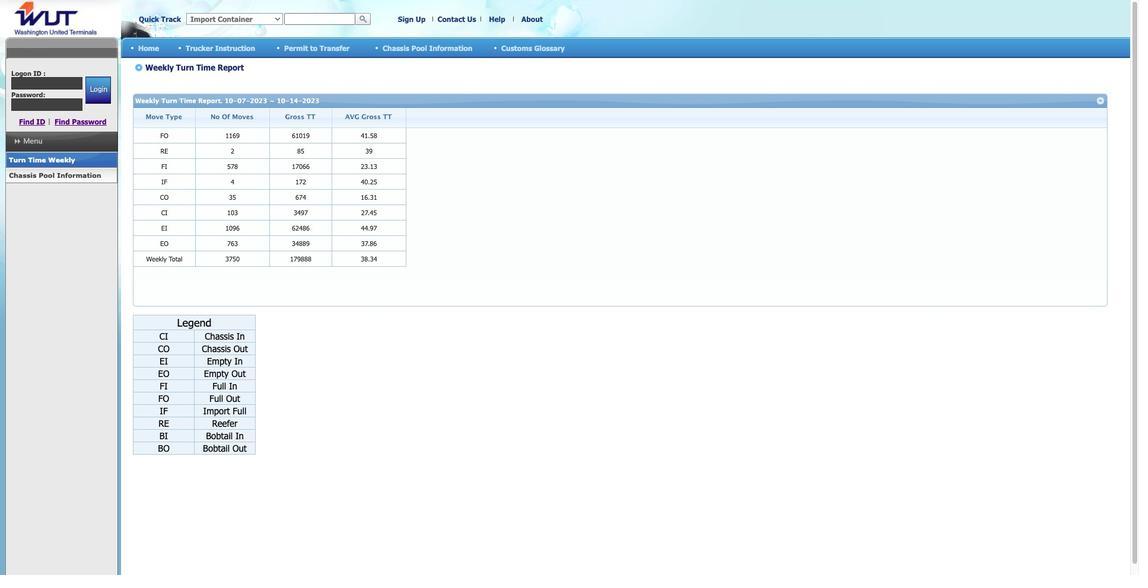 Task type: describe. For each thing, give the bounding box(es) containing it.
1 horizontal spatial information
[[429, 44, 472, 52]]

weekly
[[48, 156, 75, 164]]

contact us
[[437, 15, 476, 23]]

0 horizontal spatial chassis pool information
[[9, 171, 101, 179]]

find password
[[55, 117, 107, 126]]

track
[[161, 15, 181, 23]]

trucker instruction
[[186, 44, 255, 52]]

password:
[[11, 91, 45, 98]]

sign up
[[398, 15, 425, 23]]

sign
[[398, 15, 414, 23]]

0 horizontal spatial information
[[57, 171, 101, 179]]

turn
[[9, 156, 26, 164]]

permit to transfer
[[284, 44, 350, 52]]

up
[[416, 15, 425, 23]]

glossary
[[534, 44, 565, 52]]

find id link
[[19, 117, 45, 126]]

chassis pool information link
[[5, 168, 117, 183]]

transfer
[[320, 44, 350, 52]]

sign up link
[[398, 15, 425, 23]]

id for logon
[[33, 69, 41, 77]]

time
[[28, 156, 46, 164]]

customs
[[501, 44, 532, 52]]

contact us link
[[437, 15, 476, 23]]

customs glossary
[[501, 44, 565, 52]]



Task type: locate. For each thing, give the bounding box(es) containing it.
find password link
[[55, 117, 107, 126]]

find left password at left
[[55, 117, 70, 126]]

1 vertical spatial pool
[[39, 171, 55, 179]]

help link
[[489, 15, 505, 23]]

turn time weekly link
[[5, 152, 117, 168]]

:
[[43, 69, 46, 77]]

0 horizontal spatial pool
[[39, 171, 55, 179]]

1 find from the left
[[19, 117, 34, 126]]

help
[[489, 15, 505, 23]]

chassis pool information down up
[[383, 44, 472, 52]]

permit
[[284, 44, 308, 52]]

0 vertical spatial id
[[33, 69, 41, 77]]

to
[[310, 44, 318, 52]]

chassis down turn
[[9, 171, 36, 179]]

pool down up
[[411, 44, 427, 52]]

login image
[[85, 77, 111, 104]]

logon
[[11, 69, 31, 77]]

information
[[429, 44, 472, 52], [57, 171, 101, 179]]

id
[[33, 69, 41, 77], [36, 117, 45, 126]]

chassis pool information
[[383, 44, 472, 52], [9, 171, 101, 179]]

1 horizontal spatial chassis pool information
[[383, 44, 472, 52]]

1 vertical spatial chassis pool information
[[9, 171, 101, 179]]

0 vertical spatial chassis
[[383, 44, 409, 52]]

1 horizontal spatial chassis
[[383, 44, 409, 52]]

pool
[[411, 44, 427, 52], [39, 171, 55, 179]]

find for find id
[[19, 117, 34, 126]]

0 horizontal spatial chassis
[[9, 171, 36, 179]]

1 horizontal spatial find
[[55, 117, 70, 126]]

contact
[[437, 15, 465, 23]]

0 vertical spatial pool
[[411, 44, 427, 52]]

1 vertical spatial information
[[57, 171, 101, 179]]

None password field
[[11, 98, 83, 111]]

1 vertical spatial id
[[36, 117, 45, 126]]

find for find password
[[55, 117, 70, 126]]

us
[[467, 15, 476, 23]]

chassis pool information down turn time weekly "link"
[[9, 171, 101, 179]]

instruction
[[215, 44, 255, 52]]

pool down the turn time weekly
[[39, 171, 55, 179]]

password
[[72, 117, 107, 126]]

0 vertical spatial chassis pool information
[[383, 44, 472, 52]]

logon id :
[[11, 69, 46, 77]]

quick
[[139, 15, 159, 23]]

None text field
[[284, 13, 355, 25]]

information down contact
[[429, 44, 472, 52]]

chassis down the sign
[[383, 44, 409, 52]]

find id
[[19, 117, 45, 126]]

about
[[522, 15, 543, 23]]

2 find from the left
[[55, 117, 70, 126]]

0 horizontal spatial find
[[19, 117, 34, 126]]

0 vertical spatial information
[[429, 44, 472, 52]]

1 vertical spatial chassis
[[9, 171, 36, 179]]

None text field
[[11, 77, 83, 90]]

1 horizontal spatial pool
[[411, 44, 427, 52]]

turn time weekly
[[9, 156, 75, 164]]

home
[[138, 44, 159, 52]]

find down password:
[[19, 117, 34, 126]]

about link
[[522, 15, 543, 23]]

trucker
[[186, 44, 213, 52]]

id for find
[[36, 117, 45, 126]]

information down weekly
[[57, 171, 101, 179]]

find
[[19, 117, 34, 126], [55, 117, 70, 126]]

id left the :
[[33, 69, 41, 77]]

id down password:
[[36, 117, 45, 126]]

quick track
[[139, 15, 181, 23]]

pool inside the chassis pool information link
[[39, 171, 55, 179]]

chassis
[[383, 44, 409, 52], [9, 171, 36, 179]]



